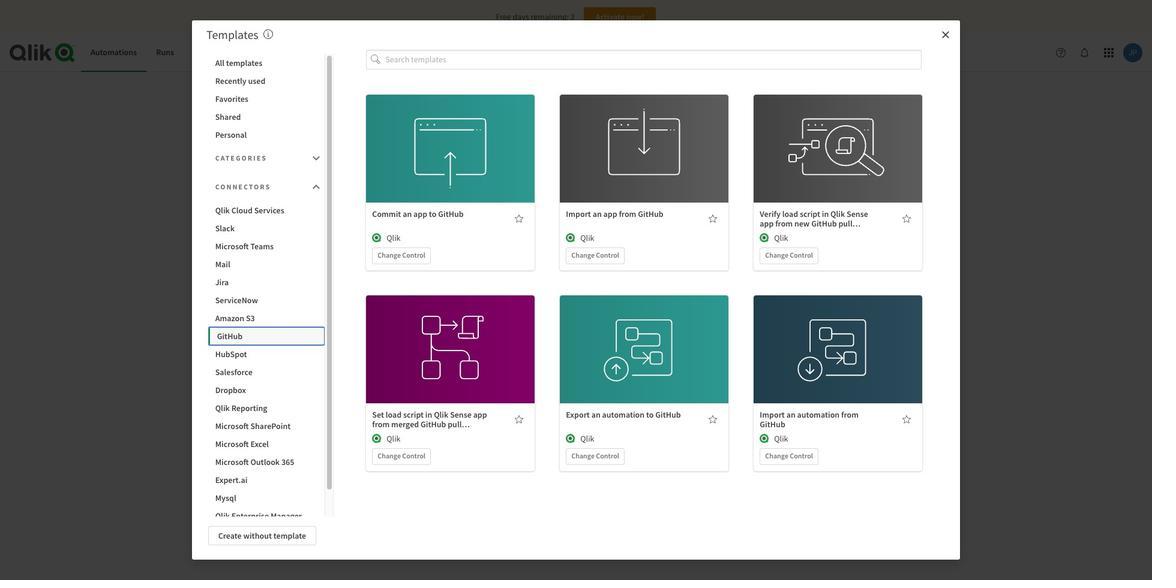 Task type: vqa. For each thing, say whether or not it's contained in the screenshot.
an for Import an automation from GitHub
yes



Task type: describe. For each thing, give the bounding box(es) containing it.
qlik down "import an app from github"
[[581, 233, 595, 243]]

from inside verify load script in qlik sense app from new github pull request
[[776, 218, 793, 229]]

qlik down verify
[[774, 233, 788, 243]]

do
[[517, 340, 528, 352]]

recently used button
[[208, 72, 325, 90]]

use template for verify load script in qlik sense app from new github pull request
[[815, 130, 862, 141]]

automation for export
[[602, 410, 645, 421]]

verify
[[760, 209, 781, 219]]

use for commit an app to github
[[427, 130, 440, 141]]

templates are pre-built automations that help you automate common business workflows. get started by selecting one of the pre-built templates or choose the blank canvas to build an automation from scratch. image
[[263, 29, 273, 39]]

favorites
[[215, 94, 248, 104]]

details for set load script in qlik sense app from merged github pull request
[[438, 357, 463, 368]]

change for verify load script in qlik sense app from new github pull request
[[765, 251, 789, 260]]

use for export an automation to github
[[621, 331, 634, 342]]

you do not have any automations yet
[[500, 340, 652, 352]]

from inside set load script in qlik sense app from merged github pull request
[[372, 419, 390, 430]]

create automation button
[[527, 362, 626, 381]]

amazon s3 button
[[208, 310, 325, 328]]

qlik down import an automation from github
[[774, 434, 788, 445]]

microsoft teams
[[215, 241, 274, 252]]

sharepoint
[[251, 421, 291, 432]]

to for automation
[[646, 410, 654, 421]]

sense for set load script in qlik sense app from merged github pull request
[[450, 410, 472, 421]]

github inside import an automation from github
[[760, 419, 786, 430]]

details button for import an app from github
[[607, 152, 682, 171]]

app inside set load script in qlik sense app from merged github pull request
[[473, 410, 487, 421]]

github inside button
[[217, 331, 243, 342]]

connectors
[[215, 182, 271, 191]]

activate
[[596, 11, 625, 22]]

set
[[372, 410, 384, 421]]

mysql
[[215, 493, 236, 504]]

microsoft teams button
[[208, 238, 325, 256]]

use for verify load script in qlik sense app from new github pull request
[[815, 130, 828, 141]]

an for commit an app to github
[[403, 209, 412, 219]]

sense for verify load script in qlik sense app from new github pull request
[[847, 209, 868, 219]]

merged
[[391, 419, 419, 430]]

export an automation to github
[[566, 410, 681, 421]]

qlik enterprise manager button
[[208, 508, 325, 526]]

verify load script in qlik sense app from new github pull request
[[760, 209, 868, 239]]

all
[[215, 58, 225, 68]]

microsoft for microsoft sharepoint
[[215, 421, 249, 432]]

change control for import an automation from github
[[765, 452, 813, 461]]

days
[[513, 11, 529, 22]]

change control for export an automation to github
[[572, 452, 619, 461]]

expert.ai button
[[208, 472, 325, 490]]

hubspot
[[215, 349, 247, 360]]

microsoft for microsoft teams
[[215, 241, 249, 252]]

amazon s3
[[215, 313, 255, 324]]

qlik image for import an automation from github
[[760, 434, 770, 444]]

automations button
[[81, 34, 147, 72]]

request for set
[[372, 429, 400, 440]]

templates
[[206, 27, 258, 42]]

qlik cloud services
[[215, 205, 284, 216]]

add to favorites image for export an automation to github
[[708, 415, 718, 425]]

change control for commit an app to github
[[378, 251, 426, 260]]

salesforce button
[[208, 364, 325, 382]]

s3
[[246, 313, 255, 324]]

amazon
[[215, 313, 244, 324]]

all templates
[[215, 58, 262, 68]]

details for verify load script in qlik sense app from new github pull request
[[826, 156, 851, 167]]

automation for import
[[797, 410, 840, 421]]

slack button
[[208, 220, 325, 238]]

personal
[[215, 130, 247, 140]]

microsoft for microsoft outlook 365
[[215, 457, 249, 468]]

to for app
[[429, 209, 437, 219]]

add to favorites image for verify load script in qlik sense app from new github pull request
[[902, 214, 912, 224]]

microsoft outlook 365 button
[[208, 454, 325, 472]]

now!
[[627, 11, 645, 22]]

365
[[281, 457, 294, 468]]

outlook
[[251, 457, 280, 468]]

qlik reporting
[[215, 403, 267, 414]]

without
[[243, 531, 272, 542]]

slack
[[215, 223, 235, 234]]

import an automation from github
[[760, 410, 859, 430]]

use template button for commit an app to github
[[413, 126, 488, 145]]

details for export an automation to github
[[632, 357, 657, 368]]

control for verify load script in qlik sense app from new github pull request
[[790, 251, 813, 260]]

qlik inside "qlik reporting" button
[[215, 403, 230, 414]]

use template button for import an app from github
[[607, 126, 682, 145]]

control for export an automation to github
[[596, 452, 619, 461]]

shared
[[215, 112, 241, 122]]

activate now! link
[[584, 7, 656, 26]]

salesforce
[[215, 367, 253, 378]]

you
[[500, 340, 515, 352]]

servicenow
[[215, 295, 258, 306]]

use for set load script in qlik sense app from merged github pull request
[[427, 331, 440, 342]]

use template button for import an automation from github
[[801, 327, 876, 346]]

qlik image for commit an app to github
[[372, 233, 382, 243]]

use template button for export an automation to github
[[607, 327, 682, 346]]

control for commit an app to github
[[402, 251, 426, 260]]

shared button
[[208, 108, 325, 126]]

3
[[570, 11, 575, 22]]

an for import an automation from github
[[787, 410, 796, 421]]

commit
[[372, 209, 401, 219]]

mail
[[215, 259, 230, 270]]

load for merged
[[386, 410, 402, 421]]

in for new
[[822, 209, 829, 219]]

not
[[530, 340, 544, 352]]

expert.ai
[[215, 475, 248, 486]]

reporting
[[231, 403, 267, 414]]

qlik image for verify load script in qlik sense app from new github pull request
[[760, 233, 770, 243]]

an for import an app from github
[[593, 209, 602, 219]]

tab list containing automations
[[81, 34, 294, 72]]

add to favorites image for set load script in qlik sense app from merged github pull request
[[515, 415, 524, 425]]

template for set load script in qlik sense app from merged github pull request
[[442, 331, 474, 342]]

enterprise
[[231, 511, 269, 522]]

favorites button
[[208, 90, 325, 108]]

metrics
[[193, 47, 220, 58]]

create for create without template
[[218, 531, 242, 542]]

remaining:
[[531, 11, 569, 22]]

details button for import an automation from github
[[801, 353, 876, 372]]

automations
[[585, 340, 637, 352]]

qlik inside qlik cloud services button
[[215, 205, 230, 216]]

microsoft outlook 365
[[215, 457, 294, 468]]

template for import an automation from github
[[830, 331, 862, 342]]

use template for commit an app to github
[[427, 130, 474, 141]]

connectors button
[[208, 175, 325, 199]]

cloud
[[231, 205, 253, 216]]

microsoft excel
[[215, 439, 269, 450]]

connections button
[[229, 34, 294, 72]]

change control for set load script in qlik sense app from merged github pull request
[[378, 452, 426, 461]]

servicenow button
[[208, 292, 325, 310]]

microsoft excel button
[[208, 436, 325, 454]]



Task type: locate. For each thing, give the bounding box(es) containing it.
qlik image down set
[[372, 434, 382, 444]]

1 vertical spatial qlik image
[[372, 434, 382, 444]]

1 vertical spatial to
[[646, 410, 654, 421]]

request inside verify load script in qlik sense app from new github pull request
[[760, 228, 788, 239]]

qlik image
[[372, 233, 382, 243], [566, 233, 576, 243], [566, 434, 576, 444], [760, 434, 770, 444]]

template for import an app from github
[[636, 130, 668, 141]]

request inside set load script in qlik sense app from merged github pull request
[[372, 429, 400, 440]]

qlik inside verify load script in qlik sense app from new github pull request
[[831, 209, 845, 219]]

automation
[[574, 366, 616, 377], [602, 410, 645, 421], [797, 410, 840, 421]]

add to favorites image
[[515, 415, 524, 425], [902, 415, 912, 425]]

qlik image down the commit at the top left of page
[[372, 233, 382, 243]]

use template button for set load script in qlik sense app from merged github pull request
[[413, 327, 488, 346]]

yet
[[639, 340, 652, 352]]

1 horizontal spatial add to favorites image
[[902, 415, 912, 425]]

github button
[[208, 328, 325, 346]]

control down export an automation to github
[[596, 452, 619, 461]]

qlik up slack
[[215, 205, 230, 216]]

add to favorites image for commit an app to github
[[515, 214, 524, 224]]

qlik image down export
[[566, 434, 576, 444]]

control down "import an app from github"
[[596, 251, 619, 260]]

use template for import an app from github
[[621, 130, 668, 141]]

from
[[619, 209, 636, 219], [776, 218, 793, 229], [841, 410, 859, 421], [372, 419, 390, 430]]

create for create automation
[[548, 366, 572, 377]]

change down verify
[[765, 251, 789, 260]]

automation inside import an automation from github
[[797, 410, 840, 421]]

change down merged
[[378, 452, 401, 461]]

microsoft inside button
[[215, 421, 249, 432]]

qlik image for export an automation to github
[[566, 434, 576, 444]]

runs
[[156, 47, 174, 58]]

qlik down merged
[[387, 434, 401, 445]]

qlik right new
[[831, 209, 845, 219]]

0 horizontal spatial sense
[[450, 410, 472, 421]]

microsoft left excel
[[215, 439, 249, 450]]

control
[[402, 251, 426, 260], [596, 251, 619, 260], [790, 251, 813, 260], [402, 452, 426, 461], [596, 452, 619, 461], [790, 452, 813, 461]]

qlik
[[215, 205, 230, 216], [831, 209, 845, 219], [387, 233, 401, 243], [581, 233, 595, 243], [774, 233, 788, 243], [215, 403, 230, 414], [434, 410, 449, 421], [387, 434, 401, 445], [581, 434, 595, 445], [774, 434, 788, 445], [215, 511, 230, 522]]

load inside verify load script in qlik sense app from new github pull request
[[782, 209, 798, 219]]

qlik image for import an app from github
[[566, 233, 576, 243]]

0 horizontal spatial request
[[372, 429, 400, 440]]

change for import an app from github
[[572, 251, 595, 260]]

import
[[566, 209, 591, 219], [760, 410, 785, 421]]

0 vertical spatial in
[[822, 209, 829, 219]]

automations
[[91, 47, 137, 58]]

commit an app to github
[[372, 209, 464, 219]]

0 horizontal spatial script
[[403, 410, 424, 421]]

0 vertical spatial script
[[800, 209, 820, 219]]

mail button
[[208, 256, 325, 274]]

1 vertical spatial script
[[403, 410, 424, 421]]

sense right merged
[[450, 410, 472, 421]]

0 horizontal spatial qlik image
[[372, 434, 382, 444]]

1 horizontal spatial request
[[760, 228, 788, 239]]

create without template button
[[208, 527, 316, 546]]

change control down the commit at the top left of page
[[378, 251, 426, 260]]

0 horizontal spatial load
[[386, 410, 402, 421]]

details button
[[413, 152, 488, 171], [607, 152, 682, 171], [801, 152, 876, 171], [413, 353, 488, 372], [607, 353, 682, 372], [801, 353, 876, 372]]

sense inside verify load script in qlik sense app from new github pull request
[[847, 209, 868, 219]]

script inside verify load script in qlik sense app from new github pull request
[[800, 209, 820, 219]]

control for import an app from github
[[596, 251, 619, 260]]

qlik right merged
[[434, 410, 449, 421]]

close image
[[941, 30, 951, 40]]

change control down import an automation from github
[[765, 452, 813, 461]]

details button for commit an app to github
[[413, 152, 488, 171]]

1 horizontal spatial pull
[[839, 218, 853, 229]]

load right set
[[386, 410, 402, 421]]

change
[[378, 251, 401, 260], [572, 251, 595, 260], [765, 251, 789, 260], [378, 452, 401, 461], [572, 452, 595, 461], [765, 452, 789, 461]]

details for commit an app to github
[[438, 156, 463, 167]]

import for import an automation from github
[[760, 410, 785, 421]]

change for import an automation from github
[[765, 452, 789, 461]]

qlik cloud services button
[[208, 202, 325, 220]]

hubspot button
[[208, 346, 325, 364]]

qlik image down "import an app from github"
[[566, 233, 576, 243]]

qlik image down verify
[[760, 233, 770, 243]]

mysql button
[[208, 490, 325, 508]]

free days remaining: 3
[[496, 11, 575, 22]]

0 horizontal spatial pull
[[448, 419, 462, 430]]

metrics button
[[184, 34, 229, 72]]

script
[[800, 209, 820, 219], [403, 410, 424, 421]]

tab list
[[81, 34, 294, 72]]

create down have
[[548, 366, 572, 377]]

jira button
[[208, 274, 325, 292]]

3 microsoft from the top
[[215, 439, 249, 450]]

app inside verify load script in qlik sense app from new github pull request
[[760, 218, 774, 229]]

1 horizontal spatial qlik image
[[760, 233, 770, 243]]

1 add to favorites image from the left
[[515, 415, 524, 425]]

details for import an app from github
[[632, 156, 657, 167]]

set load script in qlik sense app from merged github pull request
[[372, 410, 487, 440]]

request down verify
[[760, 228, 788, 239]]

1 horizontal spatial load
[[782, 209, 798, 219]]

1 horizontal spatial sense
[[847, 209, 868, 219]]

1 vertical spatial import
[[760, 410, 785, 421]]

create automation
[[548, 366, 616, 377]]

qlik inside qlik enterprise manager button
[[215, 511, 230, 522]]

microsoft sharepoint
[[215, 421, 291, 432]]

to
[[429, 209, 437, 219], [646, 410, 654, 421]]

all templates button
[[208, 54, 325, 72]]

load right verify
[[782, 209, 798, 219]]

template for export an automation to github
[[636, 331, 668, 342]]

automation inside button
[[574, 366, 616, 377]]

add to favorites image for import an app from github
[[708, 214, 718, 224]]

categories button
[[208, 146, 325, 170]]

use for import an app from github
[[621, 130, 634, 141]]

create without template
[[218, 531, 306, 542]]

in for merged
[[425, 410, 432, 421]]

0 vertical spatial import
[[566, 209, 591, 219]]

1 vertical spatial load
[[386, 410, 402, 421]]

request
[[760, 228, 788, 239], [372, 429, 400, 440]]

change control for verify load script in qlik sense app from new github pull request
[[765, 251, 813, 260]]

0 vertical spatial qlik image
[[760, 233, 770, 243]]

0 horizontal spatial add to favorites image
[[515, 415, 524, 425]]

import an app from github
[[566, 209, 664, 219]]

qlik image down import an automation from github
[[760, 434, 770, 444]]

microsoft down qlik reporting
[[215, 421, 249, 432]]

recently
[[215, 76, 247, 86]]

categories
[[215, 154, 267, 163]]

sense right new
[[847, 209, 868, 219]]

4 microsoft from the top
[[215, 457, 249, 468]]

dropbox
[[215, 385, 246, 396]]

qlik down export
[[581, 434, 595, 445]]

microsoft down slack
[[215, 241, 249, 252]]

0 horizontal spatial to
[[429, 209, 437, 219]]

0 vertical spatial to
[[429, 209, 437, 219]]

change control down new
[[765, 251, 813, 260]]

qlik image for set load script in qlik sense app from merged github pull request
[[372, 434, 382, 444]]

in inside set load script in qlik sense app from merged github pull request
[[425, 410, 432, 421]]

have
[[546, 340, 566, 352]]

1 vertical spatial sense
[[450, 410, 472, 421]]

change down the commit at the top left of page
[[378, 251, 401, 260]]

2 add to favorites image from the left
[[902, 415, 912, 425]]

load inside set load script in qlik sense app from merged github pull request
[[386, 410, 402, 421]]

use for import an automation from github
[[815, 331, 828, 342]]

sense inside set load script in qlik sense app from merged github pull request
[[450, 410, 472, 421]]

app
[[414, 209, 427, 219], [604, 209, 617, 219], [760, 218, 774, 229], [473, 410, 487, 421]]

change control
[[378, 251, 426, 260], [572, 251, 619, 260], [765, 251, 813, 260], [378, 452, 426, 461], [572, 452, 619, 461], [765, 452, 813, 461]]

add to favorites image for import an automation from github
[[902, 415, 912, 425]]

teams
[[251, 241, 274, 252]]

script for new
[[800, 209, 820, 219]]

1 horizontal spatial create
[[548, 366, 572, 377]]

pull right new
[[839, 218, 853, 229]]

script for merged
[[403, 410, 424, 421]]

qlik down mysql
[[215, 511, 230, 522]]

import for import an app from github
[[566, 209, 591, 219]]

1 horizontal spatial to
[[646, 410, 654, 421]]

an for export an automation to github
[[592, 410, 601, 421]]

change control down "import an app from github"
[[572, 251, 619, 260]]

0 horizontal spatial create
[[218, 531, 242, 542]]

pull for verify load script in qlik sense app from new github pull request
[[839, 218, 853, 229]]

1 vertical spatial create
[[218, 531, 242, 542]]

template inside button
[[274, 531, 306, 542]]

details for import an automation from github
[[826, 357, 851, 368]]

change control down export
[[572, 452, 619, 461]]

qlik down dropbox
[[215, 403, 230, 414]]

change control for import an app from github
[[572, 251, 619, 260]]

use template button
[[413, 126, 488, 145], [607, 126, 682, 145], [801, 126, 876, 145], [413, 327, 488, 346], [607, 327, 682, 346], [801, 327, 876, 346]]

github
[[438, 209, 464, 219], [638, 209, 664, 219], [812, 218, 837, 229], [217, 331, 243, 342], [656, 410, 681, 421], [421, 419, 446, 430], [760, 419, 786, 430]]

0 vertical spatial create
[[548, 366, 572, 377]]

any
[[568, 340, 583, 352]]

microsoft for microsoft excel
[[215, 439, 249, 450]]

0 vertical spatial sense
[[847, 209, 868, 219]]

qlik down the commit at the top left of page
[[387, 233, 401, 243]]

runs button
[[147, 34, 184, 72]]

script right set
[[403, 410, 424, 421]]

use template button for verify load script in qlik sense app from new github pull request
[[801, 126, 876, 145]]

1 horizontal spatial script
[[800, 209, 820, 219]]

github inside verify load script in qlik sense app from new github pull request
[[812, 218, 837, 229]]

1 vertical spatial pull
[[448, 419, 462, 430]]

template for verify load script in qlik sense app from new github pull request
[[830, 130, 862, 141]]

pull inside set load script in qlik sense app from merged github pull request
[[448, 419, 462, 430]]

2 microsoft from the top
[[215, 421, 249, 432]]

request down set
[[372, 429, 400, 440]]

in right merged
[[425, 410, 432, 421]]

github inside set load script in qlik sense app from merged github pull request
[[421, 419, 446, 430]]

use template for import an automation from github
[[815, 331, 862, 342]]

1 horizontal spatial import
[[760, 410, 785, 421]]

an inside import an automation from github
[[787, 410, 796, 421]]

qlik enterprise manager
[[215, 511, 302, 522]]

details
[[438, 156, 463, 167], [632, 156, 657, 167], [826, 156, 851, 167], [438, 357, 463, 368], [632, 357, 657, 368], [826, 357, 851, 368]]

use template for export an automation to github
[[621, 331, 668, 342]]

change down export
[[572, 452, 595, 461]]

microsoft up expert.ai
[[215, 457, 249, 468]]

qlik reporting button
[[208, 400, 325, 418]]

1 horizontal spatial in
[[822, 209, 829, 219]]

0 vertical spatial load
[[782, 209, 798, 219]]

control down new
[[790, 251, 813, 260]]

pull for set load script in qlik sense app from merged github pull request
[[448, 419, 462, 430]]

qlik image
[[760, 233, 770, 243], [372, 434, 382, 444]]

create left without
[[218, 531, 242, 542]]

microsoft
[[215, 241, 249, 252], [215, 421, 249, 432], [215, 439, 249, 450], [215, 457, 249, 468]]

template for commit an app to github
[[442, 130, 474, 141]]

control down import an automation from github
[[790, 452, 813, 461]]

load
[[782, 209, 798, 219], [386, 410, 402, 421]]

1 vertical spatial in
[[425, 410, 432, 421]]

qlik inside set load script in qlik sense app from merged github pull request
[[434, 410, 449, 421]]

templates
[[226, 58, 262, 68]]

change down import an automation from github
[[765, 452, 789, 461]]

1 microsoft from the top
[[215, 241, 249, 252]]

manager
[[271, 511, 302, 522]]

import inside import an automation from github
[[760, 410, 785, 421]]

services
[[254, 205, 284, 216]]

create
[[548, 366, 572, 377], [218, 531, 242, 542]]

pull inside verify load script in qlik sense app from new github pull request
[[839, 218, 853, 229]]

dropbox button
[[208, 382, 325, 400]]

add to favorites image
[[515, 214, 524, 224], [708, 214, 718, 224], [902, 214, 912, 224], [708, 415, 718, 425]]

recently used
[[215, 76, 266, 86]]

script right verify
[[800, 209, 820, 219]]

in right new
[[822, 209, 829, 219]]

load for new
[[782, 209, 798, 219]]

control down commit an app to github
[[402, 251, 426, 260]]

change for set load script in qlik sense app from merged github pull request
[[378, 452, 401, 461]]

an
[[403, 209, 412, 219], [593, 209, 602, 219], [592, 410, 601, 421], [787, 410, 796, 421]]

details button for export an automation to github
[[607, 353, 682, 372]]

Search templates text field
[[386, 50, 922, 69]]

details button for verify load script in qlik sense app from new github pull request
[[801, 152, 876, 171]]

connections
[[239, 47, 284, 58]]

use template for set load script in qlik sense app from merged github pull request
[[427, 331, 474, 342]]

script inside set load script in qlik sense app from merged github pull request
[[403, 410, 424, 421]]

0 horizontal spatial in
[[425, 410, 432, 421]]

0 vertical spatial pull
[[839, 218, 853, 229]]

change down "import an app from github"
[[572, 251, 595, 260]]

1 vertical spatial request
[[372, 429, 400, 440]]

pull right merged
[[448, 419, 462, 430]]

personal button
[[208, 126, 325, 144]]

used
[[248, 76, 266, 86]]

activate now!
[[596, 11, 645, 22]]

use template
[[427, 130, 474, 141], [621, 130, 668, 141], [815, 130, 862, 141], [427, 331, 474, 342], [621, 331, 668, 342], [815, 331, 862, 342]]

0 vertical spatial request
[[760, 228, 788, 239]]

control for import an automation from github
[[790, 452, 813, 461]]

change for export an automation to github
[[572, 452, 595, 461]]

template
[[442, 130, 474, 141], [636, 130, 668, 141], [830, 130, 862, 141], [442, 331, 474, 342], [636, 331, 668, 342], [830, 331, 862, 342], [274, 531, 306, 542]]

templates are pre-built automations that help you automate common business workflows. get started by selecting one of the pre-built templates or choose the blank canvas to build an automation from scratch. tooltip
[[263, 27, 273, 42]]

microsoft sharepoint button
[[208, 418, 325, 436]]

from inside import an automation from github
[[841, 410, 859, 421]]

excel
[[251, 439, 269, 450]]

pull
[[839, 218, 853, 229], [448, 419, 462, 430]]

change control down merged
[[378, 452, 426, 461]]

jira
[[215, 277, 229, 288]]

request for verify
[[760, 228, 788, 239]]

control down merged
[[402, 452, 426, 461]]

control for set load script in qlik sense app from merged github pull request
[[402, 452, 426, 461]]

change for commit an app to github
[[378, 251, 401, 260]]

details button for set load script in qlik sense app from merged github pull request
[[413, 353, 488, 372]]

0 horizontal spatial import
[[566, 209, 591, 219]]

in inside verify load script in qlik sense app from new github pull request
[[822, 209, 829, 219]]



